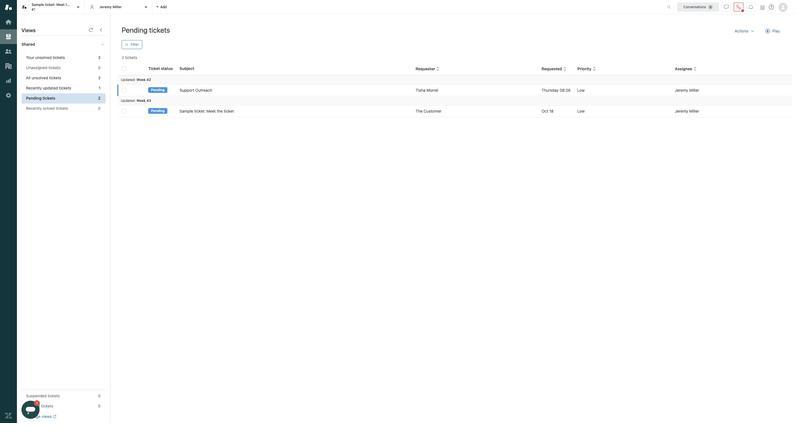 Task type: describe. For each thing, give the bounding box(es) containing it.
filter button
[[122, 40, 142, 49]]

updated: week 42
[[121, 78, 151, 82]]

unassigned
[[26, 65, 47, 70]]

ticket status
[[148, 66, 173, 71]]

updated: for updated: week 42
[[121, 78, 136, 82]]

row containing sample ticket: meet the ticket
[[117, 105, 792, 117]]

your unsolved tickets
[[26, 55, 65, 60]]

requested button
[[542, 66, 567, 71]]

ticket: for sample ticket: meet the ticket
[[194, 109, 206, 114]]

add
[[160, 5, 167, 9]]

unassigned tickets
[[26, 65, 61, 70]]

shared heading
[[17, 36, 110, 53]]

the customer
[[416, 109, 442, 114]]

jeremy for the customer
[[675, 109, 689, 114]]

jeremy miller for tisha morrel
[[675, 88, 700, 93]]

meet for sample ticket: meet the ticket
[[207, 109, 216, 114]]

updated: week 43
[[121, 99, 151, 103]]

pending up "filter"
[[122, 26, 148, 34]]

miller inside tab
[[113, 5, 122, 9]]

views
[[42, 414, 52, 419]]

status
[[161, 66, 173, 71]]

pending up recently solved tickets
[[26, 96, 42, 101]]

(opens in a new tab) image
[[52, 415, 56, 419]]

sample ticket: meet the ticket link
[[180, 108, 234, 114]]

sample ticket: meet the ticket
[[180, 109, 234, 114]]

tickets down your unsolved tickets
[[49, 65, 61, 70]]

zendesk image
[[5, 412, 12, 420]]

collapse views pane image
[[99, 28, 103, 32]]

recently updated tickets
[[26, 86, 71, 90]]

outreach
[[195, 88, 212, 93]]

ticket for sample ticket: meet the ticket #1
[[72, 3, 81, 7]]

2 for 2 tickets
[[122, 55, 124, 60]]

low for thursday 08:26
[[578, 88, 585, 93]]

the for sample ticket: meet the ticket #1
[[66, 3, 71, 7]]

thursday 08:26
[[542, 88, 571, 93]]

thursday
[[542, 88, 559, 93]]

shared
[[21, 42, 35, 47]]

refresh views pane image
[[89, 28, 93, 32]]

the
[[416, 109, 423, 114]]

2 for 2
[[98, 96, 101, 101]]

jeremy for tisha morrel
[[675, 88, 689, 93]]

filter
[[131, 42, 139, 47]]

deleted tickets
[[26, 404, 53, 409]]

shared button
[[17, 36, 95, 53]]

all unsolved tickets
[[26, 75, 61, 80]]

recently solved tickets
[[26, 106, 68, 111]]

tickets up updated
[[49, 75, 61, 80]]

customers image
[[5, 48, 12, 55]]

support
[[180, 88, 194, 93]]

tickets right 'solved'
[[56, 106, 68, 111]]

the for sample ticket: meet the ticket
[[217, 109, 223, 114]]

miller for tisha morrel
[[690, 88, 700, 93]]

meet for sample ticket: meet the ticket #1
[[56, 3, 65, 7]]

tabs tab list
[[17, 0, 661, 14]]

conversations button
[[678, 2, 719, 11]]

3 for all unsolved tickets
[[98, 75, 101, 80]]

0 for unassigned tickets
[[98, 65, 101, 70]]

pending up 43
[[151, 88, 165, 92]]

sample for sample ticket: meet the ticket
[[180, 109, 193, 114]]

manage views link
[[26, 414, 56, 419]]

conversations
[[684, 5, 706, 9]]

0 horizontal spatial pending tickets
[[26, 96, 55, 101]]

requester
[[416, 66, 435, 71]]

row containing support outreach
[[117, 85, 792, 96]]

your
[[26, 55, 34, 60]]

manage
[[26, 414, 41, 419]]

get help image
[[769, 5, 774, 10]]

tickets down the filter "button"
[[125, 55, 137, 60]]

sample for sample ticket: meet the ticket #1
[[32, 3, 44, 7]]

play button
[[761, 25, 785, 37]]

tickets up views
[[41, 404, 53, 409]]

week for week 43
[[137, 99, 146, 103]]

0 for deleted tickets
[[98, 404, 101, 409]]

ticket for sample ticket: meet the ticket
[[224, 109, 234, 114]]

ticket: for sample ticket: meet the ticket #1
[[45, 3, 55, 7]]

unsolved for your
[[35, 55, 52, 60]]

tickets up 'solved'
[[43, 96, 55, 101]]

suspended tickets
[[26, 394, 60, 399]]

jeremy miller inside tab
[[99, 5, 122, 9]]

recently for recently solved tickets
[[26, 106, 42, 111]]



Task type: locate. For each thing, give the bounding box(es) containing it.
ticket: inside sample ticket: meet the ticket link
[[194, 109, 206, 114]]

0 horizontal spatial ticket:
[[45, 3, 55, 7]]

low for oct 18
[[578, 109, 585, 114]]

deleted
[[26, 404, 40, 409]]

3
[[98, 55, 101, 60], [98, 75, 101, 80]]

4 0 from the top
[[98, 404, 101, 409]]

priority button
[[578, 66, 596, 71]]

unsolved up unassigned tickets at the top of page
[[35, 55, 52, 60]]

suspended
[[26, 394, 47, 399]]

1 horizontal spatial ticket:
[[194, 109, 206, 114]]

1 vertical spatial meet
[[207, 109, 216, 114]]

ticket inside row
[[224, 109, 234, 114]]

0 vertical spatial meet
[[56, 3, 65, 7]]

row
[[117, 85, 792, 96], [117, 105, 792, 117]]

43
[[147, 99, 151, 103]]

main element
[[0, 0, 17, 423]]

sample down "support"
[[180, 109, 193, 114]]

sample
[[32, 3, 44, 7], [180, 109, 193, 114]]

support outreach
[[180, 88, 212, 93]]

0 vertical spatial ticket
[[72, 3, 81, 7]]

0 vertical spatial row
[[117, 85, 792, 96]]

ticket
[[148, 66, 160, 71]]

ticket
[[72, 3, 81, 7], [224, 109, 234, 114]]

assignee
[[675, 66, 693, 71]]

2 low from the top
[[578, 109, 585, 114]]

oct
[[542, 109, 548, 114]]

miller
[[113, 5, 122, 9], [690, 88, 700, 93], [690, 109, 700, 114]]

unsolved down unassigned
[[32, 75, 48, 80]]

1 horizontal spatial 2
[[122, 55, 124, 60]]

admin image
[[5, 92, 12, 99]]

2 updated: from the top
[[121, 99, 136, 103]]

0 vertical spatial updated:
[[121, 78, 136, 82]]

1 0 from the top
[[98, 65, 101, 70]]

meet down 'outreach'
[[207, 109, 216, 114]]

pending tickets up recently solved tickets
[[26, 96, 55, 101]]

updated: for updated: week 43
[[121, 99, 136, 103]]

recently
[[26, 86, 42, 90], [26, 106, 42, 111]]

support outreach link
[[180, 88, 212, 93]]

tickets right updated
[[59, 86, 71, 90]]

get started image
[[5, 18, 12, 26]]

unsolved for all
[[32, 75, 48, 80]]

1 vertical spatial jeremy
[[675, 88, 689, 93]]

2 vertical spatial miller
[[690, 109, 700, 114]]

miller for the customer
[[690, 109, 700, 114]]

18
[[550, 109, 554, 114]]

week left 42
[[137, 78, 146, 82]]

1 vertical spatial recently
[[26, 106, 42, 111]]

2 recently from the top
[[26, 106, 42, 111]]

1 vertical spatial sample
[[180, 109, 193, 114]]

tab containing sample ticket: meet the ticket
[[17, 0, 85, 14]]

add button
[[153, 0, 170, 14]]

close image
[[143, 4, 149, 10]]

0 vertical spatial ticket:
[[45, 3, 55, 7]]

ticket inside sample ticket: meet the ticket #1
[[72, 3, 81, 7]]

#1
[[32, 7, 35, 11]]

3 up 1
[[98, 75, 101, 80]]

2 row from the top
[[117, 105, 792, 117]]

1 horizontal spatial meet
[[207, 109, 216, 114]]

0 horizontal spatial the
[[66, 3, 71, 7]]

updated
[[43, 86, 58, 90]]

ticket: inside sample ticket: meet the ticket #1
[[45, 3, 55, 7]]

zendesk products image
[[761, 6, 765, 9]]

0 horizontal spatial 2
[[98, 96, 101, 101]]

week
[[137, 78, 146, 82], [137, 99, 146, 103]]

2 vertical spatial jeremy
[[675, 109, 689, 114]]

the inside sample ticket: meet the ticket #1
[[66, 3, 71, 7]]

1 vertical spatial low
[[578, 109, 585, 114]]

organizations image
[[5, 62, 12, 70]]

0 vertical spatial unsolved
[[35, 55, 52, 60]]

sample up "#1" at the left of the page
[[32, 3, 44, 7]]

sample ticket: meet the ticket #1
[[32, 3, 81, 11]]

tisha morrel
[[416, 88, 439, 93]]

customer
[[424, 109, 442, 114]]

all
[[26, 75, 31, 80]]

meet
[[56, 3, 65, 7], [207, 109, 216, 114]]

recently for recently updated tickets
[[26, 86, 42, 90]]

reporting image
[[5, 77, 12, 84]]

2 down the filter "button"
[[122, 55, 124, 60]]

0 vertical spatial miller
[[113, 5, 122, 9]]

1
[[99, 86, 101, 90]]

requester button
[[416, 66, 440, 71]]

1 week from the top
[[137, 78, 146, 82]]

jeremy inside tab
[[99, 5, 112, 9]]

1 vertical spatial 2
[[98, 96, 101, 101]]

sample inside sample ticket: meet the ticket #1
[[32, 3, 44, 7]]

pending down 43
[[151, 109, 165, 113]]

meet left close icon
[[56, 3, 65, 7]]

tickets up deleted tickets
[[48, 394, 60, 399]]

week left 43
[[137, 99, 146, 103]]

2 0 from the top
[[98, 106, 101, 111]]

0 for recently solved tickets
[[98, 106, 101, 111]]

1 vertical spatial ticket:
[[194, 109, 206, 114]]

2 tickets
[[122, 55, 137, 60]]

tickets down shared "dropdown button" on the top left
[[53, 55, 65, 60]]

the
[[66, 3, 71, 7], [217, 109, 223, 114]]

close image
[[75, 4, 81, 10]]

meet inside row
[[207, 109, 216, 114]]

42
[[147, 78, 151, 82]]

requested
[[542, 66, 562, 71]]

pending
[[122, 26, 148, 34], [151, 88, 165, 92], [26, 96, 42, 101], [151, 109, 165, 113]]

2
[[122, 55, 124, 60], [98, 96, 101, 101]]

ticket: down support outreach link
[[194, 109, 206, 114]]

views
[[21, 27, 36, 33]]

week for week 42
[[137, 78, 146, 82]]

recently left 'solved'
[[26, 106, 42, 111]]

0 vertical spatial jeremy miller
[[99, 5, 122, 9]]

0 vertical spatial sample
[[32, 3, 44, 7]]

1 vertical spatial row
[[117, 105, 792, 117]]

0 horizontal spatial sample
[[32, 3, 44, 7]]

pending tickets up "filter"
[[122, 26, 170, 34]]

1 vertical spatial 3
[[98, 75, 101, 80]]

morrel
[[427, 88, 439, 93]]

1 updated: from the top
[[121, 78, 136, 82]]

1 horizontal spatial sample
[[180, 109, 193, 114]]

1 row from the top
[[117, 85, 792, 96]]

0 vertical spatial 2
[[122, 55, 124, 60]]

notifications image
[[749, 5, 754, 9]]

08:26
[[560, 88, 571, 93]]

3 for your unsolved tickets
[[98, 55, 101, 60]]

1 vertical spatial updated:
[[121, 99, 136, 103]]

0 vertical spatial low
[[578, 88, 585, 93]]

0 vertical spatial pending tickets
[[122, 26, 170, 34]]

2 3 from the top
[[98, 75, 101, 80]]

tisha
[[416, 88, 426, 93]]

pending tickets
[[122, 26, 170, 34], [26, 96, 55, 101]]

jeremy
[[99, 5, 112, 9], [675, 88, 689, 93], [675, 109, 689, 114]]

0 horizontal spatial ticket
[[72, 3, 81, 7]]

solved
[[43, 106, 55, 111]]

assignee button
[[675, 66, 697, 71]]

2 down 1
[[98, 96, 101, 101]]

tickets
[[149, 26, 170, 34], [53, 55, 65, 60], [125, 55, 137, 60], [49, 65, 61, 70], [49, 75, 61, 80], [59, 86, 71, 90], [43, 96, 55, 101], [56, 106, 68, 111], [48, 394, 60, 399], [41, 404, 53, 409]]

jeremy miller tab
[[85, 0, 153, 14]]

meet inside sample ticket: meet the ticket #1
[[56, 3, 65, 7]]

0 vertical spatial the
[[66, 3, 71, 7]]

0 for suspended tickets
[[98, 394, 101, 399]]

1 vertical spatial miller
[[690, 88, 700, 93]]

zendesk support image
[[5, 4, 12, 11]]

tab
[[17, 0, 85, 14]]

updated: left 43
[[121, 99, 136, 103]]

jeremy miller
[[99, 5, 122, 9], [675, 88, 700, 93], [675, 109, 700, 114]]

0
[[98, 65, 101, 70], [98, 106, 101, 111], [98, 394, 101, 399], [98, 404, 101, 409]]

recently down all
[[26, 86, 42, 90]]

1 vertical spatial ticket
[[224, 109, 234, 114]]

2 week from the top
[[137, 99, 146, 103]]

0 vertical spatial week
[[137, 78, 146, 82]]

actions button
[[731, 25, 760, 37]]

1 horizontal spatial the
[[217, 109, 223, 114]]

updated:
[[121, 78, 136, 82], [121, 99, 136, 103]]

0 vertical spatial jeremy
[[99, 5, 112, 9]]

1 vertical spatial the
[[217, 109, 223, 114]]

tickets down add 'dropdown button'
[[149, 26, 170, 34]]

1 horizontal spatial ticket
[[224, 109, 234, 114]]

1 vertical spatial pending tickets
[[26, 96, 55, 101]]

1 low from the top
[[578, 88, 585, 93]]

2 vertical spatial jeremy miller
[[675, 109, 700, 114]]

1 vertical spatial jeremy miller
[[675, 88, 700, 93]]

1 3 from the top
[[98, 55, 101, 60]]

1 vertical spatial unsolved
[[32, 75, 48, 80]]

views image
[[5, 33, 12, 40]]

1 recently from the top
[[26, 86, 42, 90]]

jeremy miller for the customer
[[675, 109, 700, 114]]

0 vertical spatial 3
[[98, 55, 101, 60]]

unsolved
[[35, 55, 52, 60], [32, 75, 48, 80]]

sample inside sample ticket: meet the ticket link
[[180, 109, 193, 114]]

actions
[[735, 29, 749, 33]]

manage views
[[26, 414, 52, 419]]

priority
[[578, 66, 592, 71]]

3 0 from the top
[[98, 394, 101, 399]]

low
[[578, 88, 585, 93], [578, 109, 585, 114]]

1 horizontal spatial pending tickets
[[122, 26, 170, 34]]

the inside row
[[217, 109, 223, 114]]

ticket:
[[45, 3, 55, 7], [194, 109, 206, 114]]

0 horizontal spatial meet
[[56, 3, 65, 7]]

subject
[[180, 66, 194, 71]]

oct 18
[[542, 109, 554, 114]]

play
[[773, 29, 780, 33]]

ticket: left close icon
[[45, 3, 55, 7]]

button displays agent's chat status as invisible. image
[[724, 5, 729, 9]]

3 down the collapse views pane image
[[98, 55, 101, 60]]

0 vertical spatial recently
[[26, 86, 42, 90]]

1 vertical spatial week
[[137, 99, 146, 103]]

updated: left 42
[[121, 78, 136, 82]]



Task type: vqa. For each thing, say whether or not it's contained in the screenshot.
the left "solved"
no



